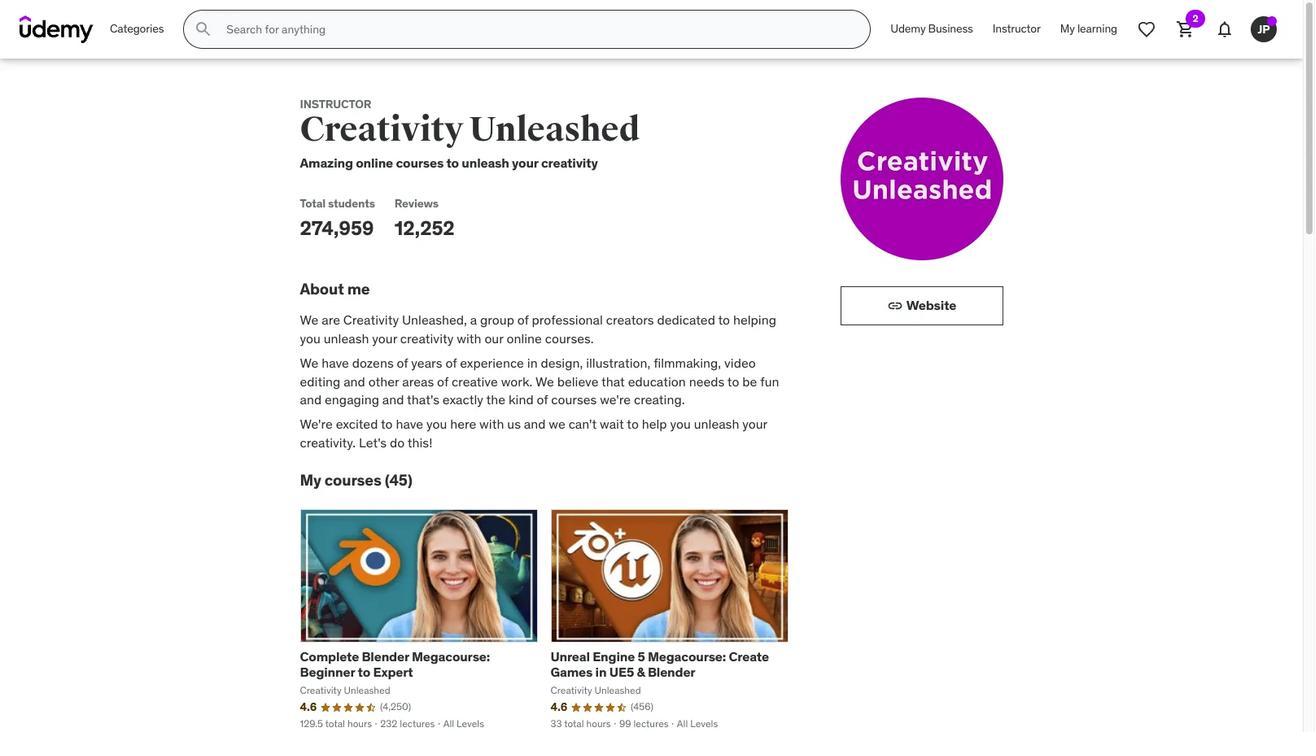 Task type: locate. For each thing, give the bounding box(es) containing it.
of right years
[[445, 355, 457, 371]]

in up work.
[[527, 355, 538, 371]]

online inside we are creativity unleashed, a group of professional creators dedicated to helping you unleash your creativity with our online courses.
[[507, 330, 542, 347]]

courses up reviews
[[396, 154, 444, 171]]

online right our
[[507, 330, 542, 347]]

2 horizontal spatial you
[[670, 416, 691, 432]]

instructor right business
[[993, 21, 1041, 36]]

online
[[356, 154, 393, 171], [507, 330, 542, 347]]

1 horizontal spatial all
[[677, 718, 688, 730]]

courses
[[396, 154, 444, 171], [551, 391, 597, 408], [325, 470, 381, 490]]

all levels right 99 lectures
[[677, 718, 718, 730]]

to left be
[[727, 373, 739, 389]]

instructor for instructor creativity unleashed amazing online courses to unleash your creativity
[[300, 97, 371, 111]]

have
[[322, 355, 349, 371], [396, 416, 423, 432]]

all
[[443, 718, 454, 730], [677, 718, 688, 730]]

creativity down me
[[343, 312, 399, 328]]

1 horizontal spatial creativity
[[541, 154, 598, 171]]

2 lectures from the left
[[633, 718, 669, 730]]

we left are
[[300, 312, 318, 328]]

my courses (45)
[[300, 470, 413, 490]]

levels for unreal engine 5 megacourse: create games in ue5 & blender
[[690, 718, 718, 730]]

blender right &
[[648, 664, 695, 681]]

unleash
[[462, 154, 509, 171], [324, 330, 369, 347], [694, 416, 739, 432]]

to left expert
[[358, 664, 370, 681]]

1 vertical spatial have
[[396, 416, 423, 432]]

with inside we're excited to have you here with us and we can't wait to help you unleash your creativity. let's do this!
[[479, 416, 504, 432]]

have inside the we have dozens of years of experience in design, illustration, filmmaking, video editing and other areas of creative work. we believe that education needs to be fun and engaging and that's exactly the kind of courses we're creating.
[[322, 355, 349, 371]]

4.6 up 33
[[551, 700, 567, 715]]

unleash inside we are creativity unleashed, a group of professional creators dedicated to helping you unleash your creativity with our online courses.
[[324, 330, 369, 347]]

2 horizontal spatial your
[[742, 416, 767, 432]]

1 megacourse: from the left
[[412, 649, 490, 665]]

of
[[517, 312, 529, 328], [397, 355, 408, 371], [445, 355, 457, 371], [437, 373, 448, 389], [537, 391, 548, 408]]

unleashed
[[469, 109, 640, 150], [344, 684, 390, 696], [595, 684, 641, 696]]

blender
[[362, 649, 409, 665], [648, 664, 695, 681]]

unreal engine 5 megacourse: create games in ue5 & blender link
[[551, 649, 769, 681]]

1 horizontal spatial have
[[396, 416, 423, 432]]

instructor up amazing
[[300, 97, 371, 111]]

with left us
[[479, 416, 504, 432]]

129.5
[[300, 718, 323, 730]]

0 horizontal spatial your
[[372, 330, 397, 347]]

we up editing
[[300, 355, 318, 371]]

0 vertical spatial my
[[1060, 21, 1075, 36]]

2 link
[[1166, 10, 1205, 49]]

levels right 99 lectures
[[690, 718, 718, 730]]

0 horizontal spatial you
[[300, 330, 321, 347]]

4.6 for complete blender megacourse: beginner to expert
[[300, 700, 317, 715]]

all for unleashed
[[443, 718, 454, 730]]

1 horizontal spatial blender
[[648, 664, 695, 681]]

reviews 12,252
[[395, 196, 455, 241]]

and
[[344, 373, 365, 389], [300, 391, 322, 408], [382, 391, 404, 408], [524, 416, 546, 432]]

to up do
[[381, 416, 393, 432]]

1 horizontal spatial lectures
[[633, 718, 669, 730]]

232
[[380, 718, 397, 730]]

blender inside unreal engine 5 megacourse: create games in ue5 & blender creativity unleashed
[[648, 664, 695, 681]]

and right us
[[524, 416, 546, 432]]

1 horizontal spatial instructor
[[993, 21, 1041, 36]]

ue5
[[609, 664, 634, 681]]

and inside we're excited to have you here with us and we can't wait to help you unleash your creativity. let's do this!
[[524, 416, 546, 432]]

1 vertical spatial my
[[300, 470, 321, 490]]

years
[[411, 355, 442, 371]]

0 horizontal spatial have
[[322, 355, 349, 371]]

we
[[549, 416, 565, 432]]

online inside instructor creativity unleashed amazing online courses to unleash your creativity
[[356, 154, 393, 171]]

total
[[325, 718, 345, 730], [564, 718, 584, 730]]

1 vertical spatial we
[[300, 355, 318, 371]]

be
[[742, 373, 757, 389]]

of right group
[[517, 312, 529, 328]]

4.6
[[300, 700, 317, 715], [551, 700, 567, 715]]

1 horizontal spatial 4.6
[[551, 700, 567, 715]]

all levels for unreal engine 5 megacourse: create games in ue5 & blender
[[677, 718, 718, 730]]

have inside we're excited to have you here with us and we can't wait to help you unleash your creativity. let's do this!
[[396, 416, 423, 432]]

0 horizontal spatial megacourse:
[[412, 649, 490, 665]]

courses inside instructor creativity unleashed amazing online courses to unleash your creativity
[[396, 154, 444, 171]]

1 levels from the left
[[457, 718, 484, 730]]

udemy business
[[891, 21, 973, 36]]

2 hours from the left
[[586, 718, 611, 730]]

0 horizontal spatial levels
[[457, 718, 484, 730]]

lectures for ue5
[[633, 718, 669, 730]]

learning
[[1077, 21, 1117, 36]]

1 horizontal spatial all levels
[[677, 718, 718, 730]]

12,252
[[395, 215, 455, 241]]

to inside we are creativity unleashed, a group of professional creators dedicated to helping you unleash your creativity with our online courses.
[[718, 312, 730, 328]]

0 horizontal spatial online
[[356, 154, 393, 171]]

to
[[446, 154, 459, 171], [718, 312, 730, 328], [727, 373, 739, 389], [381, 416, 393, 432], [627, 416, 639, 432], [358, 664, 370, 681]]

expert
[[373, 664, 413, 681]]

0 horizontal spatial 4.6
[[300, 700, 317, 715]]

your inside we're excited to have you here with us and we can't wait to help you unleash your creativity. let's do this!
[[742, 416, 767, 432]]

2 total from the left
[[564, 718, 584, 730]]

0 horizontal spatial blender
[[362, 649, 409, 665]]

0 vertical spatial unleash
[[462, 154, 509, 171]]

engine
[[593, 649, 635, 665]]

0 vertical spatial with
[[457, 330, 481, 347]]

1 horizontal spatial megacourse:
[[648, 649, 726, 665]]

hours left 99
[[586, 718, 611, 730]]

1 total from the left
[[325, 718, 345, 730]]

1 horizontal spatial total
[[564, 718, 584, 730]]

creativity down games
[[551, 684, 592, 696]]

all right 232 lectures
[[443, 718, 454, 730]]

blender up (4,250)
[[362, 649, 409, 665]]

in inside unreal engine 5 megacourse: create games in ue5 & blender creativity unleashed
[[595, 664, 607, 681]]

website link
[[840, 286, 1003, 326]]

1 hours from the left
[[347, 718, 372, 730]]

courses inside the we have dozens of years of experience in design, illustration, filmmaking, video editing and other areas of creative work. we believe that education needs to be fun and engaging and that's exactly the kind of courses we're creating.
[[551, 391, 597, 408]]

1 all levels from the left
[[443, 718, 484, 730]]

have up editing
[[322, 355, 349, 371]]

we inside we are creativity unleashed, a group of professional creators dedicated to helping you unleash your creativity with our online courses.
[[300, 312, 318, 328]]

wishlist image
[[1137, 20, 1156, 39]]

unreal engine 5 megacourse: create games in ue5 & blender creativity unleashed
[[551, 649, 769, 696]]

2 all from the left
[[677, 718, 688, 730]]

5
[[638, 649, 645, 665]]

lectures down 4250 reviews element
[[400, 718, 435, 730]]

1 horizontal spatial online
[[507, 330, 542, 347]]

courses down "believe"
[[551, 391, 597, 408]]

in left ue5
[[595, 664, 607, 681]]

0 vertical spatial we
[[300, 312, 318, 328]]

all right 99 lectures
[[677, 718, 688, 730]]

and down the other
[[382, 391, 404, 408]]

creativity down beginner
[[300, 684, 342, 696]]

hours
[[347, 718, 372, 730], [586, 718, 611, 730]]

1 horizontal spatial in
[[595, 664, 607, 681]]

2 horizontal spatial courses
[[551, 391, 597, 408]]

that
[[601, 373, 625, 389]]

1 vertical spatial instructor
[[300, 97, 371, 111]]

helping
[[733, 312, 776, 328]]

1 vertical spatial courses
[[551, 391, 597, 408]]

complete blender megacourse: beginner to expert link
[[300, 649, 490, 681]]

0 horizontal spatial total
[[325, 718, 345, 730]]

0 vertical spatial creativity
[[541, 154, 598, 171]]

my learning
[[1060, 21, 1117, 36]]

of up areas
[[397, 355, 408, 371]]

my left learning
[[1060, 21, 1075, 36]]

we down "design,"
[[535, 373, 554, 389]]

levels right 232 lectures
[[457, 718, 484, 730]]

of right the kind
[[537, 391, 548, 408]]

your inside instructor creativity unleashed amazing online courses to unleash your creativity
[[512, 154, 538, 171]]

creativity inside 'complete blender megacourse: beginner to expert creativity unleashed'
[[300, 684, 342, 696]]

4.6 up '129.5'
[[300, 700, 317, 715]]

hours left 232 on the left bottom of the page
[[347, 718, 372, 730]]

to left helping
[[718, 312, 730, 328]]

1 vertical spatial in
[[595, 664, 607, 681]]

lectures down 456 reviews element
[[633, 718, 669, 730]]

total right 33
[[564, 718, 584, 730]]

0 vertical spatial online
[[356, 154, 393, 171]]

my for my learning
[[1060, 21, 1075, 36]]

and down editing
[[300, 391, 322, 408]]

1 horizontal spatial unleash
[[462, 154, 509, 171]]

we for we are creativity unleashed, a group of professional creators dedicated to helping you unleash your creativity with our online courses.
[[300, 312, 318, 328]]

to right wait
[[627, 416, 639, 432]]

1 lectures from the left
[[400, 718, 435, 730]]

all levels
[[443, 718, 484, 730], [677, 718, 718, 730]]

creativity inside we are creativity unleashed, a group of professional creators dedicated to helping you unleash your creativity with our online courses.
[[343, 312, 399, 328]]

2 horizontal spatial unleash
[[694, 416, 739, 432]]

0 horizontal spatial unleash
[[324, 330, 369, 347]]

udemy business link
[[881, 10, 983, 49]]

have up this!
[[396, 416, 423, 432]]

to up reviews 12,252
[[446, 154, 459, 171]]

creativity
[[541, 154, 598, 171], [400, 330, 454, 347]]

1 horizontal spatial levels
[[690, 718, 718, 730]]

you
[[300, 330, 321, 347], [426, 416, 447, 432], [670, 416, 691, 432]]

website
[[906, 297, 956, 314]]

creative
[[452, 373, 498, 389]]

lectures
[[400, 718, 435, 730], [633, 718, 669, 730]]

1 vertical spatial online
[[507, 330, 542, 347]]

instructor creativity unleashed amazing online courses to unleash your creativity
[[300, 97, 640, 171]]

creativity unleashed image
[[840, 98, 1003, 260]]

of inside we are creativity unleashed, a group of professional creators dedicated to helping you unleash your creativity with our online courses.
[[517, 312, 529, 328]]

blender inside 'complete blender megacourse: beginner to expert creativity unleashed'
[[362, 649, 409, 665]]

unleash inside we're excited to have you here with us and we can't wait to help you unleash your creativity. let's do this!
[[694, 416, 739, 432]]

0 horizontal spatial creativity
[[400, 330, 454, 347]]

0 horizontal spatial my
[[300, 470, 321, 490]]

1 horizontal spatial your
[[512, 154, 538, 171]]

you up editing
[[300, 330, 321, 347]]

my down creativity.
[[300, 470, 321, 490]]

0 horizontal spatial lectures
[[400, 718, 435, 730]]

0 vertical spatial your
[[512, 154, 538, 171]]

2 vertical spatial courses
[[325, 470, 381, 490]]

1 vertical spatial creativity
[[400, 330, 454, 347]]

total for in
[[564, 718, 584, 730]]

total right '129.5'
[[325, 718, 345, 730]]

1 all from the left
[[443, 718, 454, 730]]

274,959
[[300, 215, 374, 241]]

1 vertical spatial your
[[372, 330, 397, 347]]

0 horizontal spatial all
[[443, 718, 454, 730]]

creativity inside unreal engine 5 megacourse: create games in ue5 & blender creativity unleashed
[[551, 684, 592, 696]]

0 vertical spatial courses
[[396, 154, 444, 171]]

1 horizontal spatial hours
[[586, 718, 611, 730]]

0 horizontal spatial courses
[[325, 470, 381, 490]]

excited
[[336, 416, 378, 432]]

creativity up amazing
[[300, 109, 463, 150]]

instructor inside instructor creativity unleashed amazing online courses to unleash your creativity
[[300, 97, 371, 111]]

1 horizontal spatial my
[[1060, 21, 1075, 36]]

total for creativity
[[325, 718, 345, 730]]

all levels right 232 lectures
[[443, 718, 484, 730]]

0 horizontal spatial instructor
[[300, 97, 371, 111]]

0 horizontal spatial in
[[527, 355, 538, 371]]

you right help on the bottom of page
[[670, 416, 691, 432]]

notifications image
[[1215, 20, 1235, 39]]

business
[[928, 21, 973, 36]]

with down a
[[457, 330, 481, 347]]

2 4.6 from the left
[[551, 700, 567, 715]]

0 vertical spatial instructor
[[993, 21, 1041, 36]]

1 4.6 from the left
[[300, 700, 317, 715]]

2 levels from the left
[[690, 718, 718, 730]]

amazing
[[300, 154, 353, 171]]

0 vertical spatial have
[[322, 355, 349, 371]]

0 horizontal spatial all levels
[[443, 718, 484, 730]]

0 horizontal spatial hours
[[347, 718, 372, 730]]

we're
[[600, 391, 631, 408]]

with
[[457, 330, 481, 347], [479, 416, 504, 432]]

unleashed inside unreal engine 5 megacourse: create games in ue5 & blender creativity unleashed
[[595, 684, 641, 696]]

0 vertical spatial in
[[527, 355, 538, 371]]

1 vertical spatial unleash
[[324, 330, 369, 347]]

1 vertical spatial with
[[479, 416, 504, 432]]

online up students
[[356, 154, 393, 171]]

1 horizontal spatial courses
[[396, 154, 444, 171]]

2 vertical spatial unleash
[[694, 416, 739, 432]]

2 all levels from the left
[[677, 718, 718, 730]]

needs
[[689, 373, 725, 389]]

design,
[[541, 355, 583, 371]]

experience
[[460, 355, 524, 371]]

2 megacourse: from the left
[[648, 649, 726, 665]]

courses down let's
[[325, 470, 381, 490]]

complete
[[300, 649, 359, 665]]

in
[[527, 355, 538, 371], [595, 664, 607, 681]]

you up this!
[[426, 416, 447, 432]]

2 vertical spatial your
[[742, 416, 767, 432]]

work.
[[501, 373, 533, 389]]

other
[[368, 373, 399, 389]]

&
[[637, 664, 645, 681]]



Task type: vqa. For each thing, say whether or not it's contained in the screenshot.
art
no



Task type: describe. For each thing, give the bounding box(es) containing it.
illustration,
[[586, 355, 650, 371]]

hours for in
[[586, 718, 611, 730]]

shopping cart with 2 items image
[[1176, 20, 1196, 39]]

to inside 'complete blender megacourse: beginner to expert creativity unleashed'
[[358, 664, 370, 681]]

(456)
[[631, 701, 653, 713]]

creating.
[[634, 391, 685, 408]]

education
[[628, 373, 686, 389]]

99
[[619, 718, 631, 730]]

129.5 total hours
[[300, 718, 372, 730]]

instructor link
[[983, 10, 1050, 49]]

you inside we are creativity unleashed, a group of professional creators dedicated to helping you unleash your creativity with our online courses.
[[300, 330, 321, 347]]

hours for creativity
[[347, 718, 372, 730]]

all for ue5
[[677, 718, 688, 730]]

let's
[[359, 434, 387, 451]]

33 total hours
[[551, 718, 611, 730]]

of down years
[[437, 373, 448, 389]]

that's
[[407, 391, 439, 408]]

udemy
[[891, 21, 926, 36]]

beginner
[[300, 664, 355, 681]]

my for my courses (45)
[[300, 470, 321, 490]]

2
[[1193, 12, 1198, 24]]

creativity inside we are creativity unleashed, a group of professional creators dedicated to helping you unleash your creativity with our online courses.
[[400, 330, 454, 347]]

total students 274,959
[[300, 196, 375, 241]]

udemy image
[[20, 15, 94, 43]]

creativity.
[[300, 434, 356, 451]]

create
[[729, 649, 769, 665]]

courses.
[[545, 330, 594, 347]]

456 reviews element
[[631, 701, 653, 715]]

instructor for instructor
[[993, 21, 1041, 36]]

lectures for unleashed
[[400, 718, 435, 730]]

help
[[642, 416, 667, 432]]

creativity inside instructor creativity unleashed amazing online courses to unleash your creativity
[[300, 109, 463, 150]]

here
[[450, 416, 476, 432]]

to inside instructor creativity unleashed amazing online courses to unleash your creativity
[[446, 154, 459, 171]]

levels for complete blender megacourse: beginner to expert
[[457, 718, 484, 730]]

games
[[551, 664, 593, 681]]

99 lectures
[[619, 718, 669, 730]]

Search for anything text field
[[223, 15, 851, 43]]

complete blender megacourse: beginner to expert creativity unleashed
[[300, 649, 490, 696]]

do
[[390, 434, 405, 451]]

engaging
[[325, 391, 379, 408]]

total
[[300, 196, 326, 211]]

filmmaking,
[[654, 355, 721, 371]]

video
[[724, 355, 756, 371]]

reviews
[[395, 196, 439, 211]]

we're
[[300, 416, 333, 432]]

(45)
[[385, 470, 413, 490]]

unleashed inside instructor creativity unleashed amazing online courses to unleash your creativity
[[469, 109, 640, 150]]

our
[[485, 330, 503, 347]]

us
[[507, 416, 521, 432]]

4.6 for unreal engine 5 megacourse: create games in ue5 & blender
[[551, 700, 567, 715]]

dozens
[[352, 355, 394, 371]]

unleashed,
[[402, 312, 467, 328]]

and up engaging
[[344, 373, 365, 389]]

4250 reviews element
[[380, 701, 411, 715]]

me
[[347, 279, 370, 298]]

can't
[[569, 416, 597, 432]]

categories
[[110, 21, 164, 36]]

you have alerts image
[[1267, 16, 1277, 26]]

we're excited to have you here with us and we can't wait to help you unleash your creativity. let's do this!
[[300, 416, 767, 451]]

your inside we are creativity unleashed, a group of professional creators dedicated to helping you unleash your creativity with our online courses.
[[372, 330, 397, 347]]

submit search image
[[194, 20, 214, 39]]

all levels for complete blender megacourse: beginner to expert
[[443, 718, 484, 730]]

232 lectures
[[380, 718, 435, 730]]

jp link
[[1244, 10, 1283, 49]]

dedicated
[[657, 312, 715, 328]]

professional
[[532, 312, 603, 328]]

kind
[[509, 391, 534, 408]]

areas
[[402, 373, 434, 389]]

a
[[470, 312, 477, 328]]

the
[[486, 391, 505, 408]]

small image
[[887, 298, 903, 314]]

creators
[[606, 312, 654, 328]]

creativity inside instructor creativity unleashed amazing online courses to unleash your creativity
[[541, 154, 598, 171]]

editing
[[300, 373, 340, 389]]

we are creativity unleashed, a group of professional creators dedicated to helping you unleash your creativity with our online courses.
[[300, 312, 776, 347]]

students
[[328, 196, 375, 211]]

wait
[[600, 416, 624, 432]]

with inside we are creativity unleashed, a group of professional creators dedicated to helping you unleash your creativity with our online courses.
[[457, 330, 481, 347]]

exactly
[[443, 391, 483, 408]]

are
[[322, 312, 340, 328]]

(4,250)
[[380, 701, 411, 713]]

group
[[480, 312, 514, 328]]

unleashed inside 'complete blender megacourse: beginner to expert creativity unleashed'
[[344, 684, 390, 696]]

2 vertical spatial we
[[535, 373, 554, 389]]

33
[[551, 718, 562, 730]]

to inside the we have dozens of years of experience in design, illustration, filmmaking, video editing and other areas of creative work. we believe that education needs to be fun and engaging and that's exactly the kind of courses we're creating.
[[727, 373, 739, 389]]

jp
[[1258, 22, 1270, 36]]

my learning link
[[1050, 10, 1127, 49]]

fun
[[760, 373, 779, 389]]

categories button
[[100, 10, 174, 49]]

unleash inside instructor creativity unleashed amazing online courses to unleash your creativity
[[462, 154, 509, 171]]

in inside the we have dozens of years of experience in design, illustration, filmmaking, video editing and other areas of creative work. we believe that education needs to be fun and engaging and that's exactly the kind of courses we're creating.
[[527, 355, 538, 371]]

we have dozens of years of experience in design, illustration, filmmaking, video editing and other areas of creative work. we believe that education needs to be fun and engaging and that's exactly the kind of courses we're creating.
[[300, 355, 779, 408]]

1 horizontal spatial you
[[426, 416, 447, 432]]

unreal
[[551, 649, 590, 665]]

megacourse: inside unreal engine 5 megacourse: create games in ue5 & blender creativity unleashed
[[648, 649, 726, 665]]

megacourse: inside 'complete blender megacourse: beginner to expert creativity unleashed'
[[412, 649, 490, 665]]

about
[[300, 279, 344, 298]]

this!
[[408, 434, 432, 451]]

about me
[[300, 279, 370, 298]]

believe
[[557, 373, 599, 389]]

we for we have dozens of years of experience in design, illustration, filmmaking, video editing and other areas of creative work. we believe that education needs to be fun and engaging and that's exactly the kind of courses we're creating.
[[300, 355, 318, 371]]



